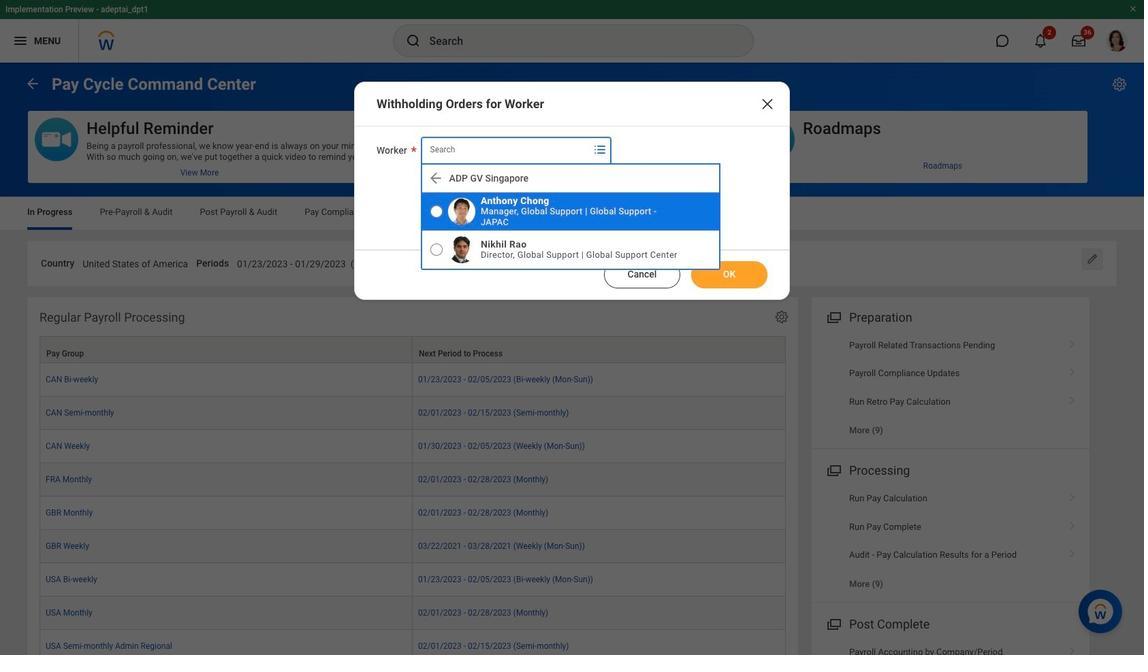 Task type: locate. For each thing, give the bounding box(es) containing it.
dialog
[[354, 82, 790, 300]]

tab list
[[14, 198, 1131, 230]]

1 vertical spatial chevron right image
[[1064, 518, 1082, 531]]

0 vertical spatial menu group image
[[824, 461, 843, 480]]

arrow left image
[[428, 170, 444, 187]]

1 vertical spatial menu group image
[[824, 615, 843, 633]]

8 row from the top
[[40, 564, 786, 597]]

menu group image
[[824, 461, 843, 480], [824, 615, 843, 633]]

Search field
[[421, 138, 589, 162]]

10 row from the top
[[40, 631, 786, 656]]

chevron right image
[[1064, 364, 1082, 378], [1064, 392, 1082, 406], [1064, 489, 1082, 503], [1064, 546, 1082, 559], [1064, 643, 1082, 656]]

None text field
[[83, 251, 188, 274], [237, 251, 434, 274], [83, 251, 188, 274], [237, 251, 434, 274]]

3 row from the top
[[40, 397, 786, 430]]

0 vertical spatial chevron right image
[[1064, 336, 1082, 349]]

list
[[812, 332, 1090, 445], [812, 485, 1090, 599]]

None text field
[[627, 251, 754, 274]]

row
[[40, 336, 786, 364], [40, 364, 786, 397], [40, 397, 786, 430], [40, 430, 786, 464], [40, 464, 786, 497], [40, 497, 786, 531], [40, 531, 786, 564], [40, 564, 786, 597], [40, 597, 786, 631], [40, 631, 786, 656]]

main content
[[0, 63, 1144, 656]]

9 row from the top
[[40, 597, 786, 631]]

edit image
[[1086, 253, 1099, 266]]

banner
[[0, 0, 1144, 63]]

prompts image
[[592, 142, 608, 158]]

1 menu group image from the top
[[824, 461, 843, 480]]

profile logan mcneil element
[[1098, 26, 1136, 56]]

previous page image
[[25, 75, 41, 92]]

chevron right image
[[1064, 336, 1082, 349], [1064, 518, 1082, 531]]

regular payroll processing element
[[27, 297, 798, 656]]

2 menu group image from the top
[[824, 615, 843, 633]]

7 row from the top
[[40, 531, 786, 564]]

0 vertical spatial list
[[812, 332, 1090, 445]]

1 vertical spatial list
[[812, 485, 1090, 599]]

5 row from the top
[[40, 464, 786, 497]]



Task type: vqa. For each thing, say whether or not it's contained in the screenshot.
Staff HR Representative - Southern & Central Europe group
no



Task type: describe. For each thing, give the bounding box(es) containing it.
configure this page image
[[1112, 76, 1128, 93]]

2 row from the top
[[40, 364, 786, 397]]

inbox large image
[[1072, 34, 1086, 48]]

2 list from the top
[[812, 485, 1090, 599]]

notifications large image
[[1034, 34, 1048, 48]]

6 row from the top
[[40, 497, 786, 531]]

nikhil rao image
[[448, 236, 475, 264]]

1 list from the top
[[812, 332, 1090, 445]]

3 chevron right image from the top
[[1064, 489, 1082, 503]]

5 chevron right image from the top
[[1064, 643, 1082, 656]]

4 chevron right image from the top
[[1064, 546, 1082, 559]]

4 row from the top
[[40, 430, 786, 464]]

2 chevron right image from the top
[[1064, 518, 1082, 531]]

2 chevron right image from the top
[[1064, 392, 1082, 406]]

anthony chong image
[[448, 198, 475, 225]]

search image
[[405, 33, 421, 49]]

1 chevron right image from the top
[[1064, 364, 1082, 378]]

x image
[[760, 96, 776, 112]]

1 row from the top
[[40, 336, 786, 364]]

menu group image
[[824, 308, 843, 326]]

close environment banner image
[[1129, 5, 1138, 13]]

1 chevron right image from the top
[[1064, 336, 1082, 349]]



